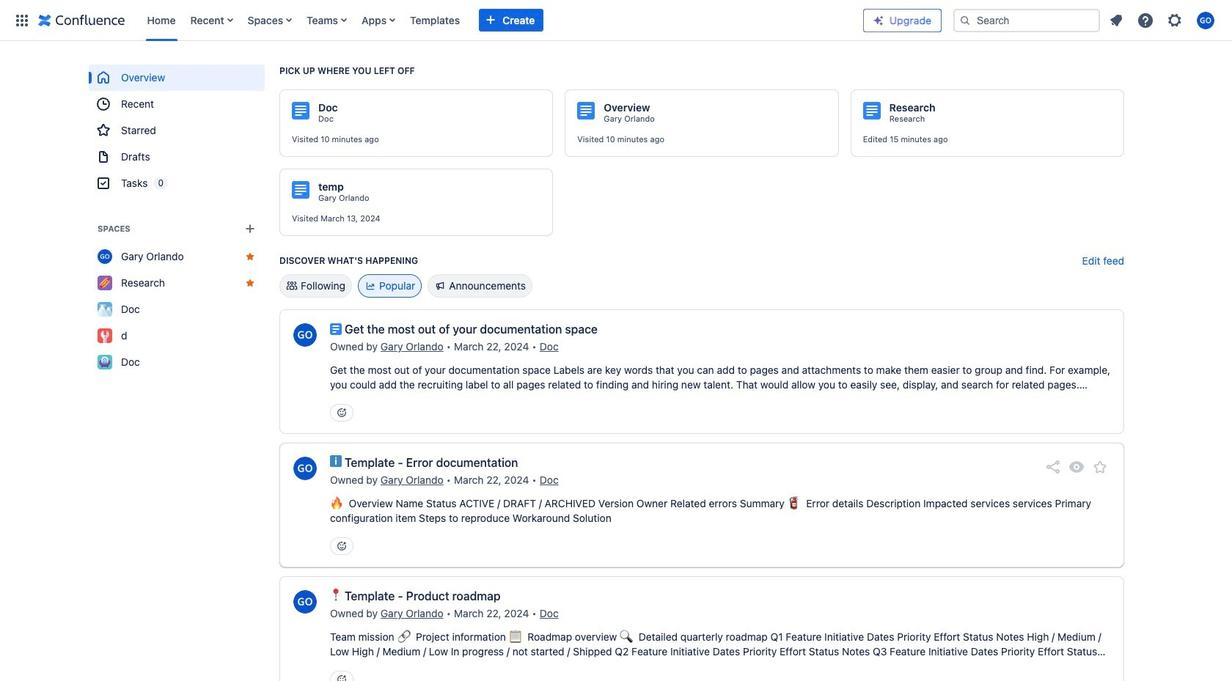 Task type: describe. For each thing, give the bounding box(es) containing it.
star image
[[1091, 458, 1109, 476]]

global element
[[9, 0, 863, 41]]

search image
[[959, 14, 971, 26]]

notification icon image
[[1107, 11, 1125, 29]]

help icon image
[[1137, 11, 1154, 29]]

unwatch image
[[1068, 458, 1085, 476]]

list for premium icon
[[1103, 7, 1223, 33]]

settings icon image
[[1166, 11, 1184, 29]]

more information about gary orlando image for 2nd add reaction icon from the bottom
[[292, 455, 318, 482]]

create a space image
[[241, 220, 259, 238]]

your profile and preferences image
[[1197, 11, 1214, 29]]

unstar this space image
[[244, 277, 256, 289]]

Search field
[[953, 8, 1100, 32]]

more information about gary orlando image
[[292, 589, 318, 615]]

:information_source: image
[[330, 455, 342, 467]]

share image
[[1044, 458, 1062, 476]]

unstar this space image
[[244, 251, 256, 263]]

premium image
[[873, 14, 884, 26]]

list for appswitcher icon
[[140, 0, 863, 41]]



Task type: vqa. For each thing, say whether or not it's contained in the screenshot.
unstar this space image
yes



Task type: locate. For each thing, give the bounding box(es) containing it.
list
[[140, 0, 863, 41], [1103, 7, 1223, 33]]

confluence image
[[38, 11, 125, 29], [38, 11, 125, 29]]

2 add reaction image from the top
[[336, 674, 348, 681]]

1 more information about gary orlando image from the top
[[292, 322, 318, 348]]

0 horizontal spatial list
[[140, 0, 863, 41]]

None search field
[[953, 8, 1100, 32]]

1 vertical spatial more information about gary orlando image
[[292, 455, 318, 482]]

1 horizontal spatial list
[[1103, 7, 1223, 33]]

more information about gary orlando image for add reaction image
[[292, 322, 318, 348]]

0 vertical spatial more information about gary orlando image
[[292, 322, 318, 348]]

:information_source: image
[[330, 455, 342, 467]]

1 vertical spatial add reaction image
[[336, 674, 348, 681]]

group
[[89, 65, 265, 197]]

2 more information about gary orlando image from the top
[[292, 455, 318, 482]]

0 vertical spatial add reaction image
[[336, 540, 348, 552]]

add reaction image
[[336, 407, 348, 419]]

more information about gary orlando image
[[292, 322, 318, 348], [292, 455, 318, 482]]

1 add reaction image from the top
[[336, 540, 348, 552]]

:round_pushpin: image
[[330, 589, 342, 601], [330, 589, 342, 601]]

add reaction image
[[336, 540, 348, 552], [336, 674, 348, 681]]

banner
[[0, 0, 1232, 41]]

appswitcher icon image
[[13, 11, 31, 29]]



